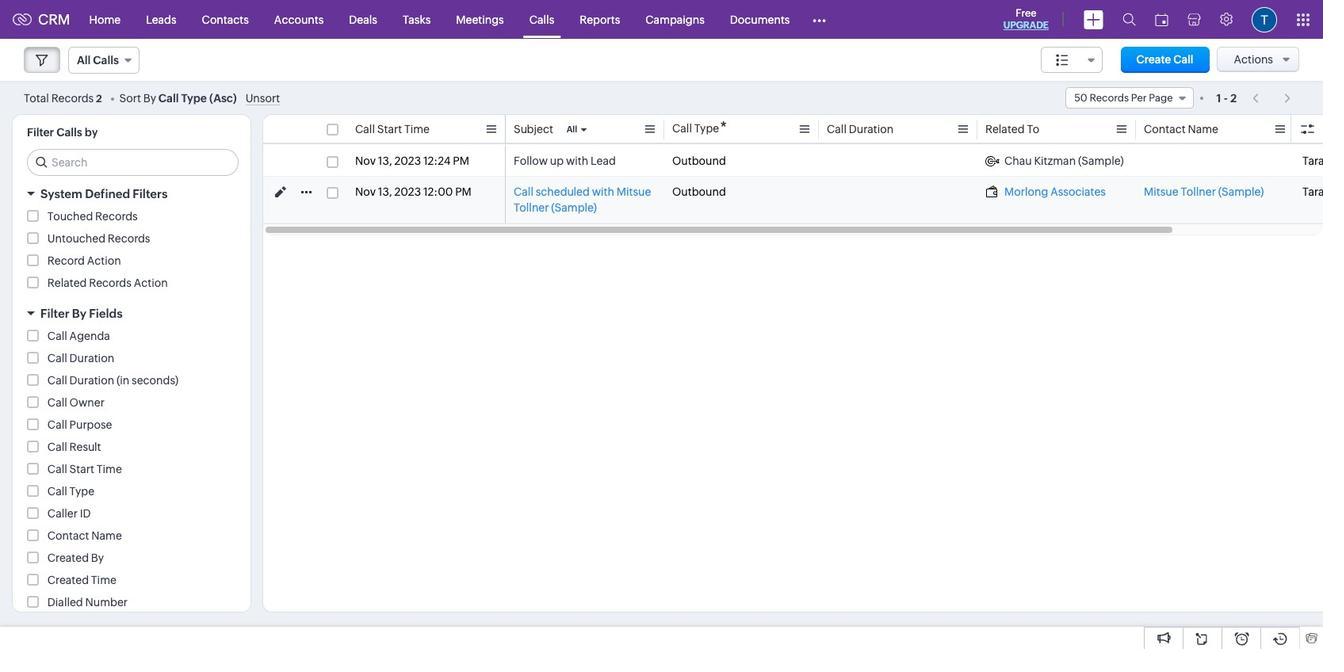 Task type: locate. For each thing, give the bounding box(es) containing it.
0 horizontal spatial by
[[72, 307, 86, 320]]

13, up nov 13, 2023 12:00 pm
[[378, 155, 392, 167]]

create menu image
[[1084, 10, 1104, 29]]

by
[[143, 92, 156, 104], [72, 307, 86, 320], [91, 552, 104, 565]]

call inside 'call type *'
[[673, 122, 692, 135]]

create menu element
[[1075, 0, 1114, 38]]

0 vertical spatial (sample)
[[1079, 155, 1124, 167]]

records for related
[[89, 277, 132, 290]]

calls left reports
[[530, 13, 555, 26]]

all for all calls
[[77, 54, 91, 67]]

0 vertical spatial tara
[[1303, 155, 1324, 167]]

2 horizontal spatial by
[[143, 92, 156, 104]]

1
[[1217, 92, 1222, 104]]

0 horizontal spatial all
[[77, 54, 91, 67]]

filter for filter by fields
[[40, 307, 69, 320]]

2 vertical spatial by
[[91, 552, 104, 565]]

crm link
[[13, 11, 70, 28]]

2023
[[395, 155, 421, 167], [395, 186, 421, 198]]

1 vertical spatial calls
[[93, 54, 119, 67]]

0 vertical spatial outbound
[[673, 155, 726, 167]]

1 vertical spatial related
[[47, 277, 87, 290]]

chau kitzman (sample) link
[[986, 153, 1124, 169]]

1 2023 from the top
[[395, 155, 421, 167]]

2 right -
[[1231, 92, 1237, 104]]

0 horizontal spatial contact
[[47, 530, 89, 543]]

contact name
[[1145, 123, 1219, 136], [47, 530, 122, 543]]

1 horizontal spatial action
[[134, 277, 168, 290]]

nov
[[355, 155, 376, 167], [355, 186, 376, 198]]

1 horizontal spatial start
[[377, 123, 402, 136]]

1 - 2
[[1217, 92, 1237, 104]]

1 horizontal spatial type
[[181, 92, 207, 104]]

0 vertical spatial call duration
[[827, 123, 894, 136]]

name
[[1189, 123, 1219, 136], [91, 530, 122, 543]]

filter up call agenda
[[40, 307, 69, 320]]

all for all
[[567, 125, 578, 134]]

by up call agenda
[[72, 307, 86, 320]]

0 horizontal spatial mitsue
[[617, 186, 651, 198]]

0 vertical spatial contact
[[1145, 123, 1186, 136]]

1 vertical spatial call start time
[[47, 463, 122, 476]]

0 vertical spatial 2023
[[395, 155, 421, 167]]

1 tara from the top
[[1303, 155, 1324, 167]]

(sample) for chau kitzman (sample)
[[1079, 155, 1124, 167]]

tollner
[[1181, 186, 1217, 198], [514, 201, 549, 214]]

contact name down id
[[47, 530, 122, 543]]

1 outbound from the top
[[673, 155, 726, 167]]

1 vertical spatial 13,
[[378, 186, 392, 198]]

0 vertical spatial calls
[[530, 13, 555, 26]]

1 horizontal spatial mitsue
[[1145, 186, 1179, 198]]

1 vertical spatial all
[[567, 125, 578, 134]]

2 13, from the top
[[378, 186, 392, 198]]

(sample)
[[1079, 155, 1124, 167], [1219, 186, 1265, 198], [551, 201, 597, 214]]

call start time
[[355, 123, 430, 136], [47, 463, 122, 476]]

time up 'nov 13, 2023 12:24 pm'
[[404, 123, 430, 136]]

upgrade
[[1004, 20, 1049, 31]]

by up created time on the bottom left of page
[[91, 552, 104, 565]]

with down lead
[[592, 186, 615, 198]]

2 outbound from the top
[[673, 186, 726, 198]]

1 13, from the top
[[378, 155, 392, 167]]

filter down total
[[27, 126, 54, 139]]

records for 50
[[1090, 92, 1130, 104]]

1 vertical spatial filter
[[40, 307, 69, 320]]

1 horizontal spatial all
[[567, 125, 578, 134]]

time down result
[[97, 463, 122, 476]]

12:24
[[423, 155, 451, 167]]

0 horizontal spatial type
[[69, 485, 94, 498]]

1 horizontal spatial by
[[91, 552, 104, 565]]

1 horizontal spatial with
[[592, 186, 615, 198]]

13, for nov 13, 2023 12:00 pm
[[378, 186, 392, 198]]

1 mitsue from the left
[[617, 186, 651, 198]]

with right 'up'
[[566, 155, 589, 167]]

2 left sort
[[96, 92, 102, 104]]

all
[[77, 54, 91, 67], [567, 125, 578, 134]]

contact down caller id
[[47, 530, 89, 543]]

1 vertical spatial tollner
[[514, 201, 549, 214]]

nov 13, 2023 12:00 pm
[[355, 186, 472, 198]]

-
[[1224, 92, 1228, 104]]

2 vertical spatial calls
[[56, 126, 82, 139]]

2 2023 from the top
[[395, 186, 421, 198]]

50 Records Per Page field
[[1066, 87, 1194, 109]]

0 horizontal spatial (sample)
[[551, 201, 597, 214]]

related for related records action
[[47, 277, 87, 290]]

to
[[1027, 123, 1040, 136]]

0 horizontal spatial calls
[[56, 126, 82, 139]]

calls
[[530, 13, 555, 26], [93, 54, 119, 67], [56, 126, 82, 139]]

1 nov from the top
[[355, 155, 376, 167]]

morlong associates
[[1005, 186, 1106, 198]]

documents link
[[718, 0, 803, 38]]

total records 2
[[24, 92, 102, 104]]

morlong
[[1005, 186, 1049, 198]]

13,
[[378, 155, 392, 167], [378, 186, 392, 198]]

None field
[[1041, 47, 1103, 73]]

name down 1
[[1189, 123, 1219, 136]]

by for fields
[[72, 307, 86, 320]]

chau kitzman (sample)
[[1005, 155, 1124, 167]]

by for call
[[143, 92, 156, 104]]

calls inside field
[[93, 54, 119, 67]]

caller
[[47, 508, 78, 520]]

meetings link
[[444, 0, 517, 38]]

morlong associates link
[[986, 184, 1106, 200]]

1 created from the top
[[47, 552, 89, 565]]

0 vertical spatial related
[[986, 123, 1025, 136]]

created up dialled
[[47, 574, 89, 587]]

call start time up 'nov 13, 2023 12:24 pm'
[[355, 123, 430, 136]]

call type
[[47, 485, 94, 498]]

records down the "touched records"
[[108, 232, 150, 245]]

1 vertical spatial by
[[72, 307, 86, 320]]

0 vertical spatial created
[[47, 552, 89, 565]]

reports link
[[567, 0, 633, 38]]

0 vertical spatial pm
[[453, 155, 470, 167]]

type left (asc)
[[181, 92, 207, 104]]

0 horizontal spatial tollner
[[514, 201, 549, 214]]

contact down page
[[1145, 123, 1186, 136]]

1 vertical spatial 2023
[[395, 186, 421, 198]]

0 vertical spatial contact name
[[1145, 123, 1219, 136]]

1 vertical spatial call duration
[[47, 352, 114, 365]]

fields
[[89, 307, 123, 320]]

contact name down page
[[1145, 123, 1219, 136]]

1 vertical spatial name
[[91, 530, 122, 543]]

2 vertical spatial type
[[69, 485, 94, 498]]

2 horizontal spatial type
[[695, 122, 720, 135]]

pm right 12:24
[[453, 155, 470, 167]]

1 horizontal spatial contact
[[1145, 123, 1186, 136]]

call
[[1174, 53, 1194, 66], [159, 92, 179, 104], [673, 122, 692, 135], [355, 123, 375, 136], [827, 123, 847, 136], [1303, 123, 1323, 136], [514, 186, 534, 198], [47, 330, 67, 343], [47, 352, 67, 365], [47, 374, 67, 387], [47, 397, 67, 409], [47, 419, 67, 431], [47, 441, 67, 454], [47, 463, 67, 476], [47, 485, 67, 498]]

profile image
[[1252, 7, 1278, 32]]

1 vertical spatial start
[[69, 463, 94, 476]]

0 vertical spatial with
[[566, 155, 589, 167]]

created up created time on the bottom left of page
[[47, 552, 89, 565]]

0 horizontal spatial call duration
[[47, 352, 114, 365]]

(sample) for mitsue tollner (sample)
[[1219, 186, 1265, 198]]

0 vertical spatial 13,
[[378, 155, 392, 167]]

1 vertical spatial action
[[134, 277, 168, 290]]

0 vertical spatial filter
[[27, 126, 54, 139]]

action up filter by fields dropdown button
[[134, 277, 168, 290]]

records up filter calls by
[[51, 92, 94, 104]]

filter for filter calls by
[[27, 126, 54, 139]]

number
[[85, 596, 128, 609]]

Other Modules field
[[803, 7, 837, 32]]

type up id
[[69, 485, 94, 498]]

by inside dropdown button
[[72, 307, 86, 320]]

time up number
[[91, 574, 116, 587]]

calls down home
[[93, 54, 119, 67]]

0 horizontal spatial related
[[47, 277, 87, 290]]

0 horizontal spatial call start time
[[47, 463, 122, 476]]

nov up nov 13, 2023 12:00 pm
[[355, 155, 376, 167]]

1 vertical spatial outbound
[[673, 186, 726, 198]]

records for untouched
[[108, 232, 150, 245]]

0 vertical spatial name
[[1189, 123, 1219, 136]]

1 vertical spatial tara
[[1303, 186, 1324, 198]]

filter by fields
[[40, 307, 123, 320]]

create
[[1137, 53, 1172, 66]]

filter
[[27, 126, 54, 139], [40, 307, 69, 320]]

records right 50
[[1090, 92, 1130, 104]]

2023 left 12:24
[[395, 155, 421, 167]]

by
[[85, 126, 98, 139]]

0 vertical spatial start
[[377, 123, 402, 136]]

filter inside dropdown button
[[40, 307, 69, 320]]

2 inside total records 2
[[96, 92, 102, 104]]

call start time down result
[[47, 463, 122, 476]]

type inside 'call type *'
[[695, 122, 720, 135]]

unsort
[[246, 92, 280, 104]]

campaigns link
[[633, 0, 718, 38]]

related for related to
[[986, 123, 1025, 136]]

search image
[[1123, 13, 1137, 26]]

1 vertical spatial (sample)
[[1219, 186, 1265, 198]]

record action
[[47, 255, 121, 267]]

2 created from the top
[[47, 574, 89, 587]]

13, down 'nov 13, 2023 12:24 pm'
[[378, 186, 392, 198]]

all inside field
[[77, 54, 91, 67]]

purpose
[[69, 419, 112, 431]]

1 horizontal spatial related
[[986, 123, 1025, 136]]

type for call type *
[[695, 122, 720, 135]]

0 horizontal spatial start
[[69, 463, 94, 476]]

related
[[986, 123, 1025, 136], [47, 277, 87, 290]]

mitsue tollner (sample)
[[1145, 186, 1265, 198]]

2 horizontal spatial (sample)
[[1219, 186, 1265, 198]]

call inside button
[[1174, 53, 1194, 66]]

type
[[181, 92, 207, 104], [695, 122, 720, 135], [69, 485, 94, 498]]

with inside follow up with lead link
[[566, 155, 589, 167]]

deals
[[349, 13, 377, 26]]

created for created by
[[47, 552, 89, 565]]

name up created by
[[91, 530, 122, 543]]

2023 left 12:00 in the left top of the page
[[395, 186, 421, 198]]

records down defined
[[95, 210, 138, 223]]

call duration
[[827, 123, 894, 136], [47, 352, 114, 365]]

1 horizontal spatial 2
[[1231, 92, 1237, 104]]

with inside the call scheduled with mitsue tollner (sample)
[[592, 186, 615, 198]]

0 horizontal spatial contact name
[[47, 530, 122, 543]]

pm right 12:00 in the left top of the page
[[455, 186, 472, 198]]

tara for chau kitzman (sample)
[[1303, 155, 1324, 167]]

0 horizontal spatial action
[[87, 255, 121, 267]]

related left to
[[986, 123, 1025, 136]]

type left the *
[[695, 122, 720, 135]]

1 vertical spatial contact name
[[47, 530, 122, 543]]

2 mitsue from the left
[[1145, 186, 1179, 198]]

records up fields
[[89, 277, 132, 290]]

action up related records action
[[87, 255, 121, 267]]

2 vertical spatial (sample)
[[551, 201, 597, 214]]

records inside 50 records per page field
[[1090, 92, 1130, 104]]

row group
[[263, 146, 1324, 224]]

1 vertical spatial contact
[[47, 530, 89, 543]]

0 vertical spatial action
[[87, 255, 121, 267]]

start down result
[[69, 463, 94, 476]]

outbound for follow up with lead
[[673, 155, 726, 167]]

1 horizontal spatial (sample)
[[1079, 155, 1124, 167]]

by right sort
[[143, 92, 156, 104]]

chau
[[1005, 155, 1032, 167]]

1 vertical spatial pm
[[455, 186, 472, 198]]

navigation
[[1245, 86, 1300, 109]]

contact
[[1145, 123, 1186, 136], [47, 530, 89, 543]]

2 nov from the top
[[355, 186, 376, 198]]

all up total records 2
[[77, 54, 91, 67]]

0 vertical spatial all
[[77, 54, 91, 67]]

subject
[[514, 123, 553, 136]]

2 vertical spatial duration
[[69, 374, 114, 387]]

2 for total records 2
[[96, 92, 102, 104]]

start
[[377, 123, 402, 136], [69, 463, 94, 476]]

2 horizontal spatial calls
[[530, 13, 555, 26]]

home
[[89, 13, 121, 26]]

0 horizontal spatial with
[[566, 155, 589, 167]]

related down the record
[[47, 277, 87, 290]]

0 vertical spatial nov
[[355, 155, 376, 167]]

1 vertical spatial nov
[[355, 186, 376, 198]]

kitzman
[[1035, 155, 1076, 167]]

0 horizontal spatial 2
[[96, 92, 102, 104]]

outbound
[[673, 155, 726, 167], [673, 186, 726, 198]]

1 vertical spatial created
[[47, 574, 89, 587]]

1 horizontal spatial call start time
[[355, 123, 430, 136]]

all up follow up with lead
[[567, 125, 578, 134]]

follow up with lead link
[[514, 153, 616, 169]]

1 horizontal spatial tollner
[[1181, 186, 1217, 198]]

start up 'nov 13, 2023 12:24 pm'
[[377, 123, 402, 136]]

calls left by
[[56, 126, 82, 139]]

12:00
[[423, 186, 453, 198]]

0 vertical spatial by
[[143, 92, 156, 104]]

call owner
[[47, 397, 105, 409]]

1 vertical spatial type
[[695, 122, 720, 135]]

1 horizontal spatial name
[[1189, 123, 1219, 136]]

2 tara from the top
[[1303, 186, 1324, 198]]

dialled
[[47, 596, 83, 609]]

1 vertical spatial with
[[592, 186, 615, 198]]

1 horizontal spatial calls
[[93, 54, 119, 67]]

nov down 'nov 13, 2023 12:24 pm'
[[355, 186, 376, 198]]

free upgrade
[[1004, 7, 1049, 31]]



Task type: describe. For each thing, give the bounding box(es) containing it.
leads
[[146, 13, 177, 26]]

caller id
[[47, 508, 91, 520]]

home link
[[77, 0, 133, 38]]

owner
[[69, 397, 105, 409]]

calls link
[[517, 0, 567, 38]]

call duration (in seconds)
[[47, 374, 179, 387]]

50 records per page
[[1075, 92, 1174, 104]]

calendar image
[[1156, 13, 1169, 26]]

nov 13, 2023 12:24 pm
[[355, 155, 470, 167]]

50
[[1075, 92, 1088, 104]]

0 vertical spatial type
[[181, 92, 207, 104]]

related to
[[986, 123, 1040, 136]]

search element
[[1114, 0, 1146, 39]]

total
[[24, 92, 49, 104]]

follow
[[514, 155, 548, 167]]

row group containing nov 13, 2023 12:24 pm
[[263, 146, 1324, 224]]

call result
[[47, 441, 101, 454]]

call type *
[[673, 118, 728, 136]]

related records action
[[47, 277, 168, 290]]

2023 for 12:24
[[395, 155, 421, 167]]

created for created time
[[47, 574, 89, 587]]

filter calls by
[[27, 126, 98, 139]]

sort by call type (asc)
[[119, 92, 237, 104]]

untouched records
[[47, 232, 150, 245]]

accounts
[[274, 13, 324, 26]]

associates
[[1051, 186, 1106, 198]]

contacts link
[[189, 0, 262, 38]]

filter by fields button
[[13, 300, 251, 328]]

seconds)
[[132, 374, 179, 387]]

untouched
[[47, 232, 106, 245]]

follow up with lead
[[514, 155, 616, 167]]

with for up
[[566, 155, 589, 167]]

call 
[[1303, 123, 1324, 136]]

create call
[[1137, 53, 1194, 66]]

sort
[[119, 92, 141, 104]]

pm for nov 13, 2023 12:24 pm
[[453, 155, 470, 167]]

leads link
[[133, 0, 189, 38]]

created time
[[47, 574, 116, 587]]

call inside the call scheduled with mitsue tollner (sample)
[[514, 186, 534, 198]]

2023 for 12:00
[[395, 186, 421, 198]]

0 vertical spatial time
[[404, 123, 430, 136]]

tasks
[[403, 13, 431, 26]]

outbound for call scheduled with mitsue tollner (sample)
[[673, 186, 726, 198]]

up
[[550, 155, 564, 167]]

records for total
[[51, 92, 94, 104]]

nov for nov 13, 2023 12:24 pm
[[355, 155, 376, 167]]

call scheduled with mitsue tollner (sample) link
[[514, 184, 657, 216]]

agenda
[[69, 330, 110, 343]]

system defined filters
[[40, 187, 168, 201]]

mitsue tollner (sample) link
[[1145, 184, 1265, 200]]

0 vertical spatial duration
[[849, 123, 894, 136]]

crm
[[38, 11, 70, 28]]

*
[[720, 118, 728, 136]]

contacts
[[202, 13, 249, 26]]

nov for nov 13, 2023 12:00 pm
[[355, 186, 376, 198]]

(in
[[117, 374, 129, 387]]

dialled number
[[47, 596, 128, 609]]

defined
[[85, 187, 130, 201]]

records for touched
[[95, 210, 138, 223]]

reports
[[580, 13, 620, 26]]

meetings
[[456, 13, 504, 26]]

profile element
[[1243, 0, 1287, 38]]

call scheduled with mitsue tollner (sample)
[[514, 186, 651, 214]]

calls for all calls
[[93, 54, 119, 67]]

1 vertical spatial duration
[[69, 352, 114, 365]]

actions
[[1234, 53, 1274, 66]]

0 vertical spatial call start time
[[355, 123, 430, 136]]

2 vertical spatial time
[[91, 574, 116, 587]]

All Calls field
[[68, 47, 139, 74]]

lead
[[591, 155, 616, 167]]

Search text field
[[28, 150, 238, 175]]

mitsue inside mitsue tollner (sample) link
[[1145, 186, 1179, 198]]

0 horizontal spatial name
[[91, 530, 122, 543]]

1 horizontal spatial contact name
[[1145, 123, 1219, 136]]

scheduled
[[536, 186, 590, 198]]

pm for nov 13, 2023 12:00 pm
[[455, 186, 472, 198]]

size image
[[1056, 53, 1069, 67]]

(sample) inside the call scheduled with mitsue tollner (sample)
[[551, 201, 597, 214]]

calls for filter calls by
[[56, 126, 82, 139]]

2 for 1 - 2
[[1231, 92, 1237, 104]]

system
[[40, 187, 82, 201]]

result
[[69, 441, 101, 454]]

id
[[80, 508, 91, 520]]

1 vertical spatial time
[[97, 463, 122, 476]]

filters
[[133, 187, 168, 201]]

documents
[[730, 13, 790, 26]]

with for scheduled
[[592, 186, 615, 198]]

touched
[[47, 210, 93, 223]]

all calls
[[77, 54, 119, 67]]

per
[[1132, 92, 1147, 104]]

deals link
[[337, 0, 390, 38]]

(asc)
[[209, 92, 237, 104]]

campaigns
[[646, 13, 705, 26]]

type for call type
[[69, 485, 94, 498]]

call purpose
[[47, 419, 112, 431]]

13, for nov 13, 2023 12:24 pm
[[378, 155, 392, 167]]

tasks link
[[390, 0, 444, 38]]

0 vertical spatial tollner
[[1181, 186, 1217, 198]]

1 horizontal spatial call duration
[[827, 123, 894, 136]]

tara for morlong associates
[[1303, 186, 1324, 198]]

system defined filters button
[[13, 180, 251, 208]]

free
[[1016, 7, 1037, 19]]

create call button
[[1121, 47, 1210, 73]]

page
[[1149, 92, 1174, 104]]

record
[[47, 255, 85, 267]]

mitsue inside the call scheduled with mitsue tollner (sample)
[[617, 186, 651, 198]]

created by
[[47, 552, 104, 565]]

call agenda
[[47, 330, 110, 343]]

tollner inside the call scheduled with mitsue tollner (sample)
[[514, 201, 549, 214]]



Task type: vqa. For each thing, say whether or not it's contained in the screenshot.
the Morlong Associates link
yes



